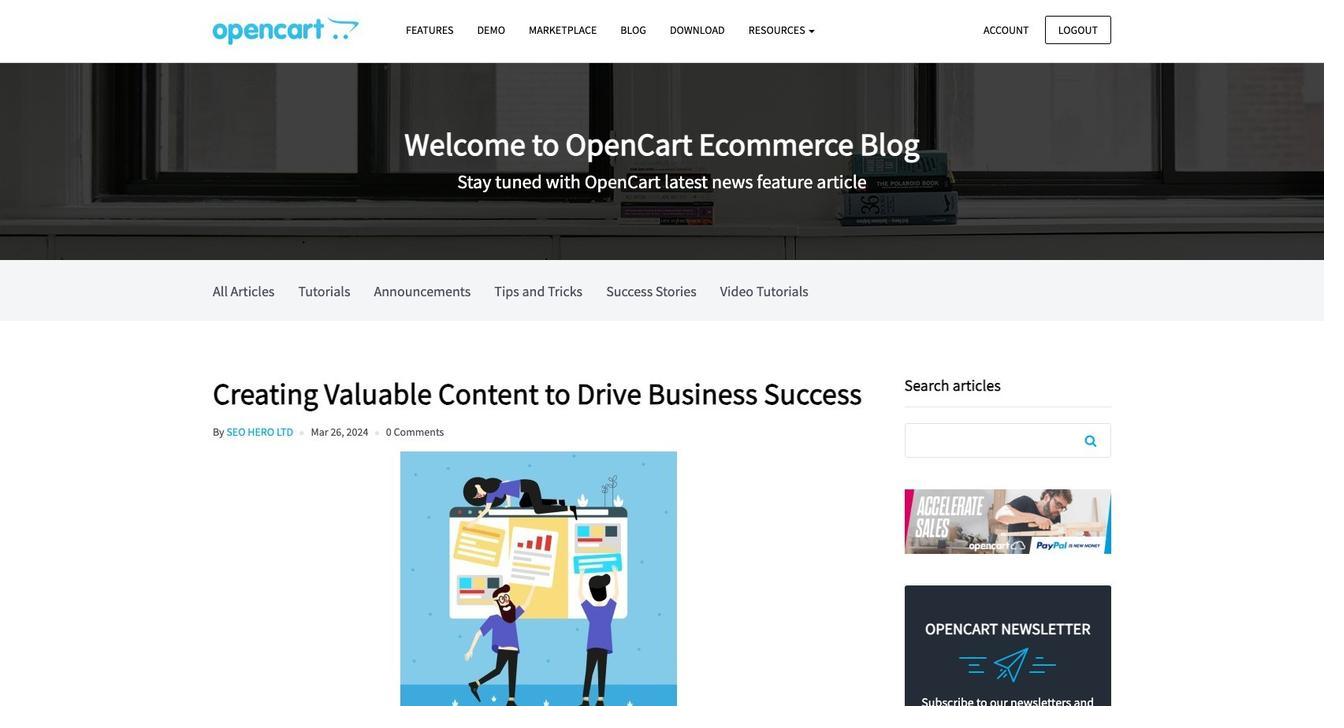 Task type: locate. For each thing, give the bounding box(es) containing it.
creating valuable content to drive business success image
[[213, 452, 866, 706]]

search image
[[1085, 434, 1097, 447]]



Task type: describe. For each thing, give the bounding box(es) containing it.
opencart - blog image
[[213, 17, 359, 45]]



Task type: vqa. For each thing, say whether or not it's contained in the screenshot.
CREATING VALUABLE CONTENT TO DRIVE BUSINESS SUCCESS IMAGE
yes



